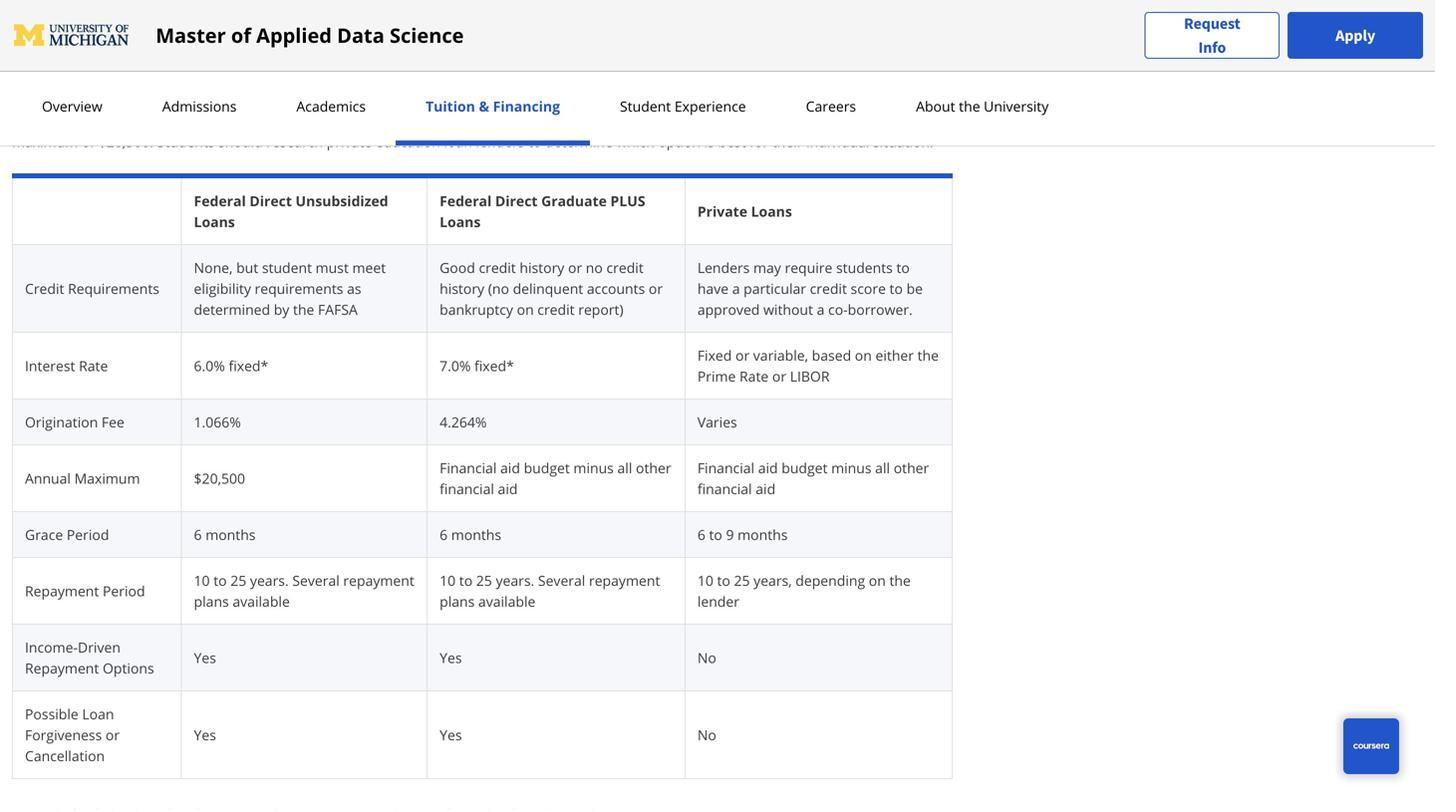 Task type: describe. For each thing, give the bounding box(es) containing it.
fixed* for 7.0% fixed*
[[475, 356, 514, 375]]

citizens
[[461, 60, 511, 79]]

0 horizontal spatial available
[[233, 592, 290, 611]]

lenders
[[476, 132, 525, 151]]

or right 'fixed' on the top of page
[[736, 346, 750, 365]]

which
[[617, 132, 655, 151]]

science
[[390, 21, 464, 49]]

have inside students have access to non-need-based loan funding to cover expenses associated with their degree. a student's total financial aid (scholarships, fellowships, and all education loans) cannot exceed the financial aid budget for the academic year.
[[73, 0, 104, 11]]

is left not
[[356, 84, 366, 103]]

research
[[266, 132, 323, 151]]

u.s.
[[432, 60, 457, 79]]

education inside students have access to non-need-based loan funding to cover expenses associated with their degree. a student's total financial aid (scholarships, fellowships, and all education loans) cannot exceed the financial aid budget for the academic year.
[[231, 16, 296, 35]]

2 other from the left
[[894, 459, 929, 478]]

1 vertical spatial for
[[731, 84, 750, 103]]

all inside students have access to non-need-based loan funding to cover expenses associated with their degree. a student's total financial aid (scholarships, fellowships, and all education loans) cannot exceed the financial aid budget for the academic year.
[[213, 16, 228, 35]]

academics
[[297, 97, 366, 116]]

2 horizontal spatial available
[[478, 592, 536, 611]]

lender
[[698, 592, 740, 611]]

cancellation
[[25, 747, 105, 766]]

1 vertical spatial history
[[440, 279, 485, 298]]

determine
[[545, 132, 613, 151]]

federal inside federal direct graduate plus loans
[[440, 191, 492, 210]]

not
[[370, 84, 392, 103]]

either inside fixed or variable, based on either the prime rate or libor
[[876, 346, 914, 365]]

the inside the federal direct unsubsidized loan program is available to all u.s. citizens and permanent residents who meet basic federal requirements (i.e. a student has never defaulted on a federal loan, is not currently involved in filing bankruptcy, is registered for selective service etc). students can choose to borrow either federal direct graduate plus or private student loan funds to supplement the unsubsidized loan annual maximum of $20,500. students should research private education loan lenders to determine which option is best for their individual situation.
[[687, 108, 708, 127]]

2 6 months from the left
[[440, 525, 502, 544]]

rate inside fixed or variable, based on either the prime rate or libor
[[740, 367, 769, 386]]

origination
[[25, 413, 98, 432]]

should
[[218, 132, 263, 151]]

1 repayment from the left
[[343, 571, 415, 590]]

(no
[[488, 279, 509, 298]]

1 10 to 25 years. several repayment plans available from the left
[[194, 571, 415, 611]]

degree.
[[626, 0, 675, 11]]

1 vertical spatial private
[[327, 132, 372, 151]]

good
[[440, 258, 475, 277]]

3 6 from the left
[[698, 525, 706, 544]]

the down expenses
[[441, 16, 462, 35]]

2 25 from the left
[[476, 571, 492, 590]]

credit up (no
[[479, 258, 516, 277]]

income-
[[25, 638, 78, 657]]

federal inside federal direct unsubsidized loans
[[194, 191, 246, 210]]

possible
[[25, 705, 79, 724]]

expenses
[[423, 0, 484, 11]]

lenders may require students to have a particular credit score to be approved without a co-borrower.
[[698, 258, 923, 319]]

1.066%
[[194, 413, 241, 432]]

in
[[516, 84, 528, 103]]

who
[[683, 60, 711, 79]]

grace
[[25, 525, 63, 544]]

direct up has
[[92, 60, 131, 79]]

period for grace period
[[67, 525, 109, 544]]

bankruptcy
[[440, 300, 513, 319]]

financing
[[493, 97, 560, 116]]

6.0%
[[194, 356, 225, 375]]

tuition & financing
[[426, 97, 560, 116]]

10 inside 10 to 25 years, depending on the lender
[[698, 571, 714, 590]]

cover
[[384, 0, 419, 11]]

1 25 from the left
[[231, 571, 247, 590]]

graduate inside the federal direct unsubsidized loan program is available to all u.s. citizens and permanent residents who meet basic federal requirements (i.e. a student has never defaulted on a federal loan, is not currently involved in filing bankruptcy, is registered for selective service etc). students can choose to borrow either federal direct graduate plus or private student loan funds to supplement the unsubsidized loan annual maximum of $20,500. students should research private education loan lenders to determine which option is best for their individual situation.
[[293, 108, 355, 127]]

defaulted
[[171, 84, 233, 103]]

prime
[[698, 367, 736, 386]]

fee
[[102, 413, 124, 432]]

fixed
[[698, 346, 732, 365]]

private
[[698, 202, 748, 221]]

2 financial from the left
[[698, 459, 755, 478]]

loans inside federal direct unsubsidized loans
[[194, 212, 235, 231]]

funding
[[313, 0, 363, 11]]

non-
[[171, 0, 201, 11]]

2 10 to 25 years. several repayment plans available from the left
[[440, 571, 660, 611]]

student experience link
[[614, 97, 752, 116]]

0 horizontal spatial student
[[50, 84, 100, 103]]

academic
[[644, 16, 706, 35]]

a
[[679, 0, 688, 11]]

annual maximum
[[25, 469, 140, 488]]

students inside students have access to non-need-based loan funding to cover expenses associated with their degree. a student's total financial aid (scholarships, fellowships, and all education loans) cannot exceed the financial aid budget for the academic year.
[[12, 0, 70, 11]]

interest
[[25, 356, 75, 375]]

or inside the federal direct unsubsidized loan program is available to all u.s. citizens and permanent residents who meet basic federal requirements (i.e. a student has never defaulted on a federal loan, is not currently involved in filing bankruptcy, is registered for selective service etc). students can choose to borrow either federal direct graduate plus or private student loan funds to supplement the unsubsidized loan annual maximum of $20,500. students should research private education loan lenders to determine which option is best for their individual situation.
[[395, 108, 410, 127]]

or inside possible loan forgiveness or cancellation
[[106, 726, 120, 745]]

either inside the federal direct unsubsidized loan program is available to all u.s. citizens and permanent residents who meet basic federal requirements (i.e. a student has never defaulted on a federal loan, is not currently involved in filing bankruptcy, is registered for selective service etc). students can choose to borrow either federal direct graduate plus or private student loan funds to supplement the unsubsidized loan annual maximum of $20,500. students should research private education loan lenders to determine which option is best for their individual situation.
[[157, 108, 195, 127]]

eligibility
[[194, 279, 251, 298]]

student experience
[[620, 97, 746, 116]]

1 6 months from the left
[[194, 525, 256, 544]]

depending
[[796, 571, 866, 590]]

university of michigan image
[[12, 19, 132, 51]]

credit
[[25, 279, 64, 298]]

have inside lenders may require students to have a particular credit score to be approved without a co-borrower.
[[698, 279, 729, 298]]

master
[[156, 21, 226, 49]]

lenders
[[698, 258, 750, 277]]

maximum
[[74, 469, 140, 488]]

exceed
[[391, 16, 437, 35]]

the inside none, but student must meet eligibility requirements as determined by the fafsa
[[293, 300, 314, 319]]

1 years. from the left
[[250, 571, 289, 590]]

7.0% fixed*
[[440, 356, 514, 375]]

2 months from the left
[[451, 525, 502, 544]]

libor
[[790, 367, 830, 386]]

university
[[984, 97, 1049, 116]]

tuition
[[426, 97, 475, 116]]

by
[[274, 300, 289, 319]]

0 horizontal spatial rate
[[79, 356, 108, 375]]

filing
[[531, 84, 563, 103]]

fellowships,
[[104, 16, 181, 35]]

available inside the federal direct unsubsidized loan program is available to all u.s. citizens and permanent residents who meet basic federal requirements (i.e. a student has never defaulted on a federal loan, is not currently involved in filing bankruptcy, is registered for selective service etc). students can choose to borrow either federal direct graduate plus or private student loan funds to supplement the unsubsidized loan annual maximum of $20,500. students should research private education loan lenders to determine which option is best for their individual situation.
[[335, 60, 393, 79]]

education inside the federal direct unsubsidized loan program is available to all u.s. citizens and permanent residents who meet basic federal requirements (i.e. a student has never defaulted on a federal loan, is not currently involved in filing bankruptcy, is registered for selective service etc). students can choose to borrow either federal direct graduate plus or private student loan funds to supplement the unsubsidized loan annual maximum of $20,500. students should research private education loan lenders to determine which option is best for their individual situation.
[[376, 132, 440, 151]]

must
[[316, 258, 349, 277]]

0 horizontal spatial unsubsidized
[[134, 60, 222, 79]]

a down program at the top of page
[[257, 84, 265, 103]]

federal direct unsubsidized loans
[[194, 191, 388, 231]]

4.264%
[[440, 413, 487, 432]]

the
[[12, 60, 36, 79]]

with
[[560, 0, 588, 11]]

federal up the should
[[199, 108, 247, 127]]

financial up 9
[[698, 480, 752, 498]]

overview link
[[36, 97, 108, 116]]

2 years. from the left
[[496, 571, 535, 590]]

associated
[[488, 0, 557, 11]]

on inside good credit history or no credit history (no delinquent accounts or bankruptcy on credit report)
[[517, 300, 534, 319]]

situation.
[[873, 132, 934, 151]]

on inside 10 to 25 years, depending on the lender
[[869, 571, 886, 590]]

meet inside none, but student must meet eligibility requirements as determined by the fafsa
[[352, 258, 386, 277]]

may
[[754, 258, 781, 277]]

registered
[[661, 84, 727, 103]]

careers link
[[800, 97, 862, 116]]

determined
[[194, 300, 270, 319]]

direct up research
[[251, 108, 290, 127]]

program
[[261, 60, 318, 79]]

2 horizontal spatial loan
[[803, 108, 835, 127]]

credit down delinquent
[[538, 300, 575, 319]]

direct inside federal direct graduate plus loans
[[495, 191, 538, 210]]

10 to 25 years, depending on the lender
[[698, 571, 911, 611]]

25 inside 10 to 25 years, depending on the lender
[[734, 571, 750, 590]]

no
[[586, 258, 603, 277]]

varies
[[698, 413, 737, 432]]

1 vertical spatial students
[[894, 84, 952, 103]]

cannot
[[342, 16, 387, 35]]

requirements inside none, but student must meet eligibility requirements as determined by the fafsa
[[255, 279, 343, 298]]

their inside students have access to non-need-based loan funding to cover expenses associated with their degree. a student's total financial aid (scholarships, fellowships, and all education loans) cannot exceed the financial aid budget for the academic year.
[[592, 0, 622, 11]]

3 months from the left
[[738, 525, 788, 544]]

2 horizontal spatial student
[[462, 108, 512, 127]]

co-
[[829, 300, 848, 319]]

all inside the federal direct unsubsidized loan program is available to all u.s. citizens and permanent residents who meet basic federal requirements (i.e. a student has never defaulted on a federal loan, is not currently involved in filing bankruptcy, is registered for selective service etc). students can choose to borrow either federal direct graduate plus or private student loan funds to supplement the unsubsidized loan annual maximum of $20,500. students should research private education loan lenders to determine which option is best for their individual situation.
[[413, 60, 428, 79]]



Task type: locate. For each thing, give the bounding box(es) containing it.
their inside the federal direct unsubsidized loan program is available to all u.s. citizens and permanent residents who meet basic federal requirements (i.e. a student has never defaulted on a federal loan, is not currently involved in filing bankruptcy, is registered for selective service etc). students can choose to borrow either federal direct graduate plus or private student loan funds to supplement the unsubsidized loan annual maximum of $20,500. students should research private education loan lenders to determine which option is best for their individual situation.
[[772, 132, 803, 151]]

fixed* right 6.0%
[[229, 356, 268, 375]]

graduate down determine
[[541, 191, 607, 210]]

requirements up etc).
[[838, 60, 927, 79]]

2 horizontal spatial loans
[[751, 202, 792, 221]]

&
[[479, 97, 490, 116]]

fixed*
[[229, 356, 268, 375], [475, 356, 514, 375]]

have down lenders
[[698, 279, 729, 298]]

meet inside the federal direct unsubsidized loan program is available to all u.s. citizens and permanent residents who meet basic federal requirements (i.e. a student has never defaulted on a federal loan, is not currently involved in filing bankruptcy, is registered for selective service etc). students can choose to borrow either federal direct graduate plus or private student loan funds to supplement the unsubsidized loan annual maximum of $20,500. students should research private education loan lenders to determine which option is best for their individual situation.
[[715, 60, 748, 79]]

1 horizontal spatial years.
[[496, 571, 535, 590]]

loan up 'applied'
[[281, 0, 309, 11]]

2 plans from the left
[[440, 592, 475, 611]]

0 horizontal spatial 6 months
[[194, 525, 256, 544]]

either down the borrower.
[[876, 346, 914, 365]]

1 horizontal spatial based
[[812, 346, 852, 365]]

9
[[726, 525, 734, 544]]

2 vertical spatial loan
[[444, 132, 472, 151]]

1 horizontal spatial 25
[[476, 571, 492, 590]]

students down admissions in the left of the page
[[157, 132, 215, 151]]

minus
[[574, 459, 614, 478], [832, 459, 872, 478]]

private down currently
[[413, 108, 459, 127]]

0 vertical spatial loan
[[225, 60, 257, 79]]

meet up "as"
[[352, 258, 386, 277]]

direct down lenders
[[495, 191, 538, 210]]

0 horizontal spatial based
[[238, 0, 278, 11]]

score
[[851, 279, 886, 298]]

1 horizontal spatial requirements
[[838, 60, 927, 79]]

options
[[103, 659, 154, 678]]

0 horizontal spatial loans
[[194, 212, 235, 231]]

and down non-
[[184, 16, 209, 35]]

1 horizontal spatial their
[[772, 132, 803, 151]]

1 horizontal spatial private
[[413, 108, 459, 127]]

1 horizontal spatial for
[[731, 84, 750, 103]]

2 horizontal spatial 6
[[698, 525, 706, 544]]

maximum
[[12, 132, 78, 151]]

plus
[[358, 108, 392, 127], [611, 191, 646, 210]]

1 vertical spatial student
[[462, 108, 512, 127]]

1 vertical spatial meet
[[352, 258, 386, 277]]

academics link
[[291, 97, 372, 116]]

0 horizontal spatial of
[[82, 132, 95, 151]]

2 horizontal spatial months
[[738, 525, 788, 544]]

direct down research
[[250, 191, 292, 210]]

a
[[39, 84, 46, 103], [257, 84, 265, 103], [732, 279, 740, 298], [817, 300, 825, 319]]

1 vertical spatial plus
[[611, 191, 646, 210]]

best
[[718, 132, 746, 151]]

7.0%
[[440, 356, 471, 375]]

1 vertical spatial either
[[876, 346, 914, 365]]

grace period
[[25, 525, 109, 544]]

1 horizontal spatial education
[[376, 132, 440, 151]]

0 horizontal spatial financial aid budget minus all other financial aid
[[440, 459, 672, 498]]

0 vertical spatial history
[[520, 258, 565, 277]]

unsubsidized up must
[[296, 191, 388, 210]]

requirements inside the federal direct unsubsidized loan program is available to all u.s. citizens and permanent residents who meet basic federal requirements (i.e. a student has never defaulted on a federal loan, is not currently involved in filing bankruptcy, is registered for selective service etc). students can choose to borrow either federal direct graduate plus or private student loan funds to supplement the unsubsidized loan annual maximum of $20,500. students should research private education loan lenders to determine which option is best for their individual situation.
[[838, 60, 927, 79]]

2 horizontal spatial students
[[894, 84, 952, 103]]

period right grace
[[67, 525, 109, 544]]

1 plans from the left
[[194, 592, 229, 611]]

1 horizontal spatial plus
[[611, 191, 646, 210]]

the down registered
[[687, 108, 708, 127]]

loans right private
[[751, 202, 792, 221]]

direct inside federal direct unsubsidized loans
[[250, 191, 292, 210]]

plus down not
[[358, 108, 392, 127]]

2 horizontal spatial for
[[750, 132, 769, 151]]

loans
[[751, 202, 792, 221], [194, 212, 235, 231], [440, 212, 481, 231]]

history up delinquent
[[520, 258, 565, 277]]

unsubsidized up defaulted
[[134, 60, 222, 79]]

have
[[73, 0, 104, 11], [698, 279, 729, 298]]

bankruptcy,
[[566, 84, 643, 103]]

0 vertical spatial either
[[157, 108, 195, 127]]

1 horizontal spatial and
[[515, 60, 539, 79]]

1 vertical spatial unsubsidized
[[712, 108, 800, 127]]

supplement
[[605, 108, 683, 127]]

1 vertical spatial based
[[812, 346, 852, 365]]

1 several from the left
[[292, 571, 340, 590]]

2 repayment from the top
[[25, 659, 99, 678]]

credit up accounts
[[607, 258, 644, 277]]

unsubsidized up best
[[712, 108, 800, 127]]

repayment inside income-driven repayment options
[[25, 659, 99, 678]]

no for or
[[698, 726, 717, 745]]

to
[[154, 0, 167, 11], [367, 0, 380, 11], [396, 60, 410, 79], [89, 108, 102, 127], [588, 108, 602, 127], [528, 132, 542, 151], [897, 258, 910, 277], [890, 279, 903, 298], [709, 525, 723, 544], [214, 571, 227, 590], [459, 571, 473, 590], [717, 571, 731, 590]]

1 vertical spatial education
[[376, 132, 440, 151]]

several
[[292, 571, 340, 590], [538, 571, 586, 590]]

a left the co-
[[817, 300, 825, 319]]

1 financial aid budget minus all other financial aid from the left
[[440, 459, 672, 498]]

1 horizontal spatial either
[[876, 346, 914, 365]]

credit up the co-
[[810, 279, 847, 298]]

the right about
[[959, 97, 981, 116]]

for inside students have access to non-need-based loan funding to cover expenses associated with their degree. a student's total financial aid (scholarships, fellowships, and all education loans) cannot exceed the financial aid budget for the academic year.
[[597, 16, 616, 35]]

0 vertical spatial for
[[597, 16, 616, 35]]

2 10 from the left
[[440, 571, 456, 590]]

plus inside the federal direct unsubsidized loan program is available to all u.s. citizens and permanent residents who meet basic federal requirements (i.e. a student has never defaulted on a federal loan, is not currently involved in filing bankruptcy, is registered for selective service etc). students can choose to borrow either federal direct graduate plus or private student loan funds to supplement the unsubsidized loan annual maximum of $20,500. students should research private education loan lenders to determine which option is best for their individual situation.
[[358, 108, 392, 127]]

basic
[[752, 60, 785, 79]]

0 vertical spatial have
[[73, 0, 104, 11]]

1 horizontal spatial 10
[[440, 571, 456, 590]]

1 vertical spatial period
[[103, 582, 145, 601]]

1 horizontal spatial students
[[157, 132, 215, 151]]

borrow
[[106, 108, 153, 127]]

request info
[[1184, 13, 1241, 57]]

0 horizontal spatial meet
[[352, 258, 386, 277]]

1 vertical spatial no
[[698, 726, 717, 745]]

federal up good
[[440, 191, 492, 210]]

federal
[[40, 60, 88, 79], [269, 84, 317, 103], [199, 108, 247, 127], [194, 191, 246, 210], [440, 191, 492, 210]]

3 10 from the left
[[698, 571, 714, 590]]

loan down "service"
[[803, 108, 835, 127]]

0 horizontal spatial loan
[[82, 705, 114, 724]]

2 horizontal spatial loan
[[516, 108, 544, 127]]

2 horizontal spatial 25
[[734, 571, 750, 590]]

the inside fixed or variable, based on either the prime rate or libor
[[918, 346, 939, 365]]

either down defaulted
[[157, 108, 195, 127]]

private down academics "link"
[[327, 132, 372, 151]]

federal direct graduate plus loans
[[440, 191, 646, 231]]

etc).
[[863, 84, 891, 103]]

0 vertical spatial based
[[238, 0, 278, 11]]

particular
[[744, 279, 807, 298]]

the right depending
[[890, 571, 911, 590]]

1 horizontal spatial of
[[231, 21, 251, 49]]

fixed* right 7.0% at the left of page
[[475, 356, 514, 375]]

1 horizontal spatial unsubsidized
[[296, 191, 388, 210]]

or left no
[[568, 258, 582, 277]]

0 vertical spatial private
[[413, 108, 459, 127]]

federal down university of michigan image
[[40, 60, 88, 79]]

financial right total
[[788, 0, 842, 11]]

student up choose
[[50, 84, 100, 103]]

individual
[[807, 132, 870, 151]]

for up "permanent"
[[597, 16, 616, 35]]

1 vertical spatial loan
[[516, 108, 544, 127]]

and inside the federal direct unsubsidized loan program is available to all u.s. citizens and permanent residents who meet basic federal requirements (i.e. a student has never defaulted on a federal loan, is not currently involved in filing bankruptcy, is registered for selective service etc). students can choose to borrow either federal direct graduate plus or private student loan funds to supplement the unsubsidized loan annual maximum of $20,500. students should research private education loan lenders to determine which option is best for their individual situation.
[[515, 60, 539, 79]]

annual
[[839, 108, 884, 127]]

the down be
[[918, 346, 939, 365]]

of down choose
[[82, 132, 95, 151]]

fixed* for 6.0% fixed*
[[229, 356, 268, 375]]

1 months from the left
[[206, 525, 256, 544]]

requirements up by
[[255, 279, 343, 298]]

can
[[12, 108, 35, 127]]

history down good
[[440, 279, 485, 298]]

1 vertical spatial of
[[82, 132, 95, 151]]

0 vertical spatial unsubsidized
[[134, 60, 222, 79]]

the down "degree."
[[619, 16, 641, 35]]

variable,
[[754, 346, 809, 365]]

tuition & financing link
[[420, 97, 566, 116]]

residents
[[619, 60, 680, 79]]

the right by
[[293, 300, 314, 319]]

0 horizontal spatial several
[[292, 571, 340, 590]]

1 10 from the left
[[194, 571, 210, 590]]

1 no from the top
[[698, 649, 717, 667]]

period for repayment period
[[103, 582, 145, 601]]

total
[[755, 0, 784, 11]]

origination fee
[[25, 413, 124, 432]]

and inside students have access to non-need-based loan funding to cover expenses associated with their degree. a student's total financial aid (scholarships, fellowships, and all education loans) cannot exceed the financial aid budget for the academic year.
[[184, 16, 209, 35]]

loans inside federal direct graduate plus loans
[[440, 212, 481, 231]]

2 fixed* from the left
[[475, 356, 514, 375]]

1 vertical spatial their
[[772, 132, 803, 151]]

2 vertical spatial for
[[750, 132, 769, 151]]

3 25 from the left
[[734, 571, 750, 590]]

applied
[[256, 21, 332, 49]]

of inside the federal direct unsubsidized loan program is available to all u.s. citizens and permanent residents who meet basic federal requirements (i.e. a student has never defaulted on a federal loan, is not currently involved in filing bankruptcy, is registered for selective service etc). students can choose to borrow either federal direct graduate plus or private student loan funds to supplement the unsubsidized loan annual maximum of $20,500. students should research private education loan lenders to determine which option is best for their individual situation.
[[82, 132, 95, 151]]

0 horizontal spatial 10
[[194, 571, 210, 590]]

0 horizontal spatial loan
[[281, 0, 309, 11]]

federal
[[789, 60, 835, 79]]

plus inside federal direct graduate plus loans
[[611, 191, 646, 210]]

based inside students have access to non-need-based loan funding to cover expenses associated with their degree. a student's total financial aid (scholarships, fellowships, and all education loans) cannot exceed the financial aid budget for the academic year.
[[238, 0, 278, 11]]

1 horizontal spatial months
[[451, 525, 502, 544]]

1 vertical spatial repayment
[[25, 659, 99, 678]]

or down variable,
[[773, 367, 787, 386]]

1 horizontal spatial loan
[[225, 60, 257, 79]]

credit inside lenders may require students to have a particular credit score to be approved without a co-borrower.
[[810, 279, 847, 298]]

2 repayment from the left
[[589, 571, 660, 590]]

loan up defaulted
[[225, 60, 257, 79]]

federal down the should
[[194, 191, 246, 210]]

other
[[636, 459, 672, 478], [894, 459, 929, 478]]

loans up good
[[440, 212, 481, 231]]

info
[[1199, 37, 1227, 57]]

period up driven
[[103, 582, 145, 601]]

1 other from the left
[[636, 459, 672, 478]]

their right the with
[[592, 0, 622, 11]]

direct
[[92, 60, 131, 79], [251, 108, 290, 127], [250, 191, 292, 210], [495, 191, 538, 210]]

0 vertical spatial no
[[698, 649, 717, 667]]

6 months
[[194, 525, 256, 544], [440, 525, 502, 544]]

possible loan forgiveness or cancellation
[[25, 705, 120, 766]]

1 vertical spatial and
[[515, 60, 539, 79]]

on inside fixed or variable, based on either the prime rate or libor
[[855, 346, 872, 365]]

rate down variable,
[[740, 367, 769, 386]]

1 horizontal spatial 6 months
[[440, 525, 502, 544]]

0 vertical spatial of
[[231, 21, 251, 49]]

on right depending
[[869, 571, 886, 590]]

private loans
[[698, 202, 792, 221]]

on right defaulted
[[237, 84, 254, 103]]

0 horizontal spatial their
[[592, 0, 622, 11]]

income-driven repayment options
[[25, 638, 154, 678]]

1 repayment from the top
[[25, 582, 99, 601]]

0 horizontal spatial repayment
[[343, 571, 415, 590]]

experience
[[675, 97, 746, 116]]

2 financial aid budget minus all other financial aid from the left
[[698, 459, 929, 498]]

student down involved
[[462, 108, 512, 127]]

graduate inside federal direct graduate plus loans
[[541, 191, 607, 210]]

credit
[[479, 258, 516, 277], [607, 258, 644, 277], [810, 279, 847, 298], [538, 300, 575, 319]]

1 horizontal spatial fixed*
[[475, 356, 514, 375]]

or right forgiveness
[[106, 726, 120, 745]]

1 horizontal spatial student
[[262, 258, 312, 277]]

rate right interest
[[79, 356, 108, 375]]

or right accounts
[[649, 279, 663, 298]]

requirements
[[838, 60, 927, 79], [255, 279, 343, 298]]

0 horizontal spatial years.
[[250, 571, 289, 590]]

0 vertical spatial graduate
[[293, 108, 355, 127]]

repayment down income- at left bottom
[[25, 659, 99, 678]]

and up in
[[515, 60, 539, 79]]

their down selective
[[772, 132, 803, 151]]

rate
[[79, 356, 108, 375], [740, 367, 769, 386]]

students right etc).
[[894, 84, 952, 103]]

financial down associated
[[466, 16, 520, 35]]

students
[[12, 0, 70, 11], [894, 84, 952, 103], [157, 132, 215, 151]]

permanent
[[543, 60, 616, 79]]

1 financial from the left
[[440, 459, 497, 478]]

admissions
[[162, 97, 237, 116]]

forgiveness
[[25, 726, 102, 745]]

loan inside students have access to non-need-based loan funding to cover expenses associated with their degree. a student's total financial aid (scholarships, fellowships, and all education loans) cannot exceed the financial aid budget for the academic year.
[[281, 0, 309, 11]]

1 horizontal spatial 10 to 25 years. several repayment plans available
[[440, 571, 660, 611]]

0 horizontal spatial 25
[[231, 571, 247, 590]]

1 horizontal spatial meet
[[715, 60, 748, 79]]

on down the borrower.
[[855, 346, 872, 365]]

federal down program at the top of page
[[269, 84, 317, 103]]

1 horizontal spatial repayment
[[589, 571, 660, 590]]

is left best
[[704, 132, 715, 151]]

based up 'applied'
[[238, 0, 278, 11]]

2 minus from the left
[[832, 459, 872, 478]]

apply button
[[1288, 12, 1424, 59]]

0 vertical spatial and
[[184, 16, 209, 35]]

students have access to non-need-based loan funding to cover expenses associated with their degree. a student's total financial aid (scholarships, fellowships, and all education loans) cannot exceed the financial aid budget for the academic year.
[[12, 0, 866, 35]]

1 minus from the left
[[574, 459, 614, 478]]

loan inside possible loan forgiveness or cancellation
[[82, 705, 114, 724]]

2 horizontal spatial unsubsidized
[[712, 108, 800, 127]]

have up university of michigan image
[[73, 0, 104, 11]]

private
[[413, 108, 459, 127], [327, 132, 372, 151]]

graduate down loan,
[[293, 108, 355, 127]]

0 vertical spatial loan
[[281, 0, 309, 11]]

master of applied data science
[[156, 21, 464, 49]]

6 to 9 months
[[698, 525, 788, 544]]

unsubsidized inside federal direct unsubsidized loans
[[296, 191, 388, 210]]

to inside 10 to 25 years, depending on the lender
[[717, 571, 731, 590]]

education down currently
[[376, 132, 440, 151]]

loans up none,
[[194, 212, 235, 231]]

0 vertical spatial education
[[231, 16, 296, 35]]

student right but
[[262, 258, 312, 277]]

10
[[194, 571, 210, 590], [440, 571, 456, 590], [698, 571, 714, 590]]

on inside the federal direct unsubsidized loan program is available to all u.s. citizens and permanent residents who meet basic federal requirements (i.e. a student has never defaulted on a federal loan, is not currently involved in filing bankruptcy, is registered for selective service etc). students can choose to borrow either federal direct graduate plus or private student loan funds to supplement the unsubsidized loan annual maximum of $20,500. students should research private education loan lenders to determine which option is best for their individual situation.
[[237, 84, 254, 103]]

borrower.
[[848, 300, 913, 319]]

on down delinquent
[[517, 300, 534, 319]]

is up loan,
[[322, 60, 332, 79]]

service
[[814, 84, 860, 103]]

of down need-
[[231, 21, 251, 49]]

1 vertical spatial loan
[[803, 108, 835, 127]]

for
[[597, 16, 616, 35], [731, 84, 750, 103], [750, 132, 769, 151]]

students up (scholarships,
[[12, 0, 70, 11]]

repayment period
[[25, 582, 145, 601]]

1 horizontal spatial rate
[[740, 367, 769, 386]]

based inside fixed or variable, based on either the prime rate or libor
[[812, 346, 852, 365]]

financial down varies
[[698, 459, 755, 478]]

fafsa
[[318, 300, 358, 319]]

a right the (i.e.
[[39, 84, 46, 103]]

is down residents
[[647, 84, 657, 103]]

about the university link
[[910, 97, 1055, 116]]

1 horizontal spatial graduate
[[541, 191, 607, 210]]

0 horizontal spatial either
[[157, 108, 195, 127]]

loan down "tuition" at the left top of the page
[[444, 132, 472, 151]]

loan up forgiveness
[[82, 705, 114, 724]]

1 horizontal spatial several
[[538, 571, 586, 590]]

financial down 4.264%
[[440, 480, 494, 498]]

plus down which
[[611, 191, 646, 210]]

either
[[157, 108, 195, 127], [876, 346, 914, 365]]

2 vertical spatial students
[[157, 132, 215, 151]]

repayment down grace period
[[25, 582, 99, 601]]

no for options
[[698, 649, 717, 667]]

for right best
[[750, 132, 769, 151]]

the inside 10 to 25 years, depending on the lender
[[890, 571, 911, 590]]

2 several from the left
[[538, 571, 586, 590]]

2 horizontal spatial 10
[[698, 571, 714, 590]]

0 vertical spatial student
[[50, 84, 100, 103]]

0 vertical spatial requirements
[[838, 60, 927, 79]]

2 6 from the left
[[440, 525, 448, 544]]

1 vertical spatial graduate
[[541, 191, 607, 210]]

0 horizontal spatial for
[[597, 16, 616, 35]]

meet
[[715, 60, 748, 79], [352, 258, 386, 277]]

data
[[337, 21, 385, 49]]

based up libor
[[812, 346, 852, 365]]

or down currently
[[395, 108, 410, 127]]

education down need-
[[231, 16, 296, 35]]

2 no from the top
[[698, 726, 717, 745]]

loan down in
[[516, 108, 544, 127]]

0 vertical spatial plus
[[358, 108, 392, 127]]

aid
[[846, 0, 866, 11], [524, 16, 544, 35], [501, 459, 520, 478], [758, 459, 778, 478], [498, 480, 518, 498], [756, 480, 776, 498]]

financial
[[440, 459, 497, 478], [698, 459, 755, 478]]

financial down 4.264%
[[440, 459, 497, 478]]

0 horizontal spatial financial
[[440, 459, 497, 478]]

0 horizontal spatial students
[[12, 0, 70, 11]]

2 vertical spatial unsubsidized
[[296, 191, 388, 210]]

requirements
[[68, 279, 160, 298]]

student inside none, but student must meet eligibility requirements as determined by the fafsa
[[262, 258, 312, 277]]

budget inside students have access to non-need-based loan funding to cover expenses associated with their degree. a student's total financial aid (scholarships, fellowships, and all education loans) cannot exceed the financial aid budget for the academic year.
[[547, 16, 593, 35]]

meet right "who"
[[715, 60, 748, 79]]

1 fixed* from the left
[[229, 356, 268, 375]]

a up approved at top
[[732, 279, 740, 298]]

1 6 from the left
[[194, 525, 202, 544]]

for left selective
[[731, 84, 750, 103]]

1 horizontal spatial loans
[[440, 212, 481, 231]]

students
[[836, 258, 893, 277]]

repayment
[[25, 582, 99, 601], [25, 659, 99, 678]]

request info button
[[1145, 11, 1280, 59]]

25
[[231, 571, 247, 590], [476, 571, 492, 590], [734, 571, 750, 590]]



Task type: vqa. For each thing, say whether or not it's contained in the screenshot.
the middle 10
yes



